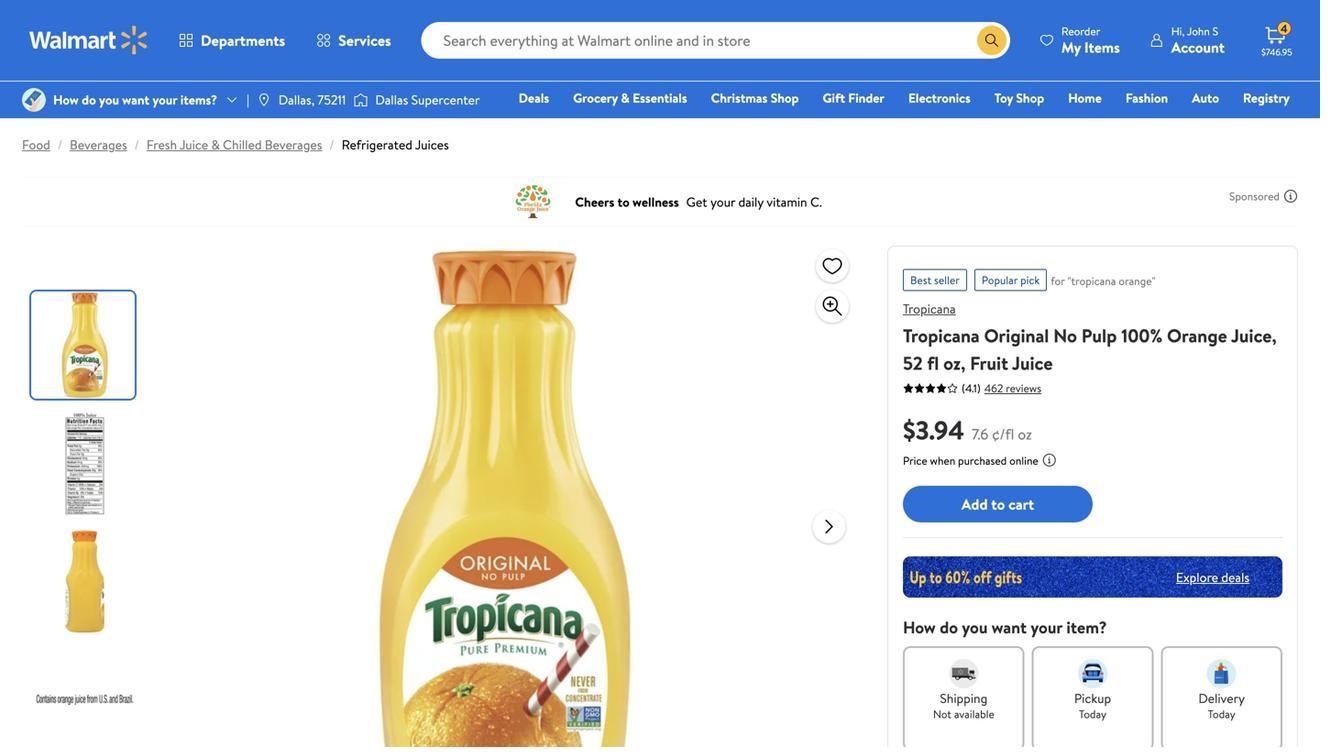 Task type: locate. For each thing, give the bounding box(es) containing it.
& right the grocery
[[621, 89, 630, 107]]

0 horizontal spatial today
[[1079, 706, 1106, 722]]

purchased
[[958, 453, 1007, 468]]

tropicana down best seller
[[903, 300, 956, 318]]

1 horizontal spatial do
[[940, 616, 958, 639]]

cart
[[1008, 494, 1034, 514]]

electronics link
[[900, 88, 979, 108]]

0 horizontal spatial /
[[58, 136, 62, 154]]

 image up food
[[22, 88, 46, 112]]

today inside delivery today
[[1208, 706, 1235, 722]]

how up beverages 'link'
[[53, 91, 79, 109]]

0 vertical spatial tropicana
[[903, 300, 956, 318]]

do for how do you want your items?
[[82, 91, 96, 109]]

reorder my items
[[1061, 23, 1120, 57]]

shop for christmas shop
[[771, 89, 799, 107]]

you up beverages 'link'
[[99, 91, 119, 109]]

2 beverages from the left
[[265, 136, 322, 154]]

intent image for shipping image
[[949, 659, 978, 688]]

how up not
[[903, 616, 936, 639]]

7.6
[[972, 424, 988, 444]]

1 / from the left
[[58, 136, 62, 154]]

1 horizontal spatial want
[[992, 616, 1027, 639]]

1 vertical spatial your
[[1031, 616, 1062, 639]]

shop
[[771, 89, 799, 107], [1016, 89, 1044, 107]]

shop right toy
[[1016, 89, 1044, 107]]

shop right christmas
[[771, 89, 799, 107]]

price
[[903, 453, 927, 468]]

legal information image
[[1042, 453, 1057, 468]]

0 horizontal spatial you
[[99, 91, 119, 109]]

fl
[[927, 350, 939, 376]]

today down 'intent image for pickup'
[[1079, 706, 1106, 722]]

1 beverages from the left
[[70, 136, 127, 154]]

0 horizontal spatial  image
[[22, 88, 46, 112]]

1 vertical spatial tropicana
[[903, 323, 980, 348]]

one debit link
[[1141, 114, 1220, 133]]

|
[[247, 91, 249, 109]]

explore deals
[[1176, 568, 1249, 586]]

toy shop link
[[986, 88, 1053, 108]]

1 vertical spatial do
[[940, 616, 958, 639]]

how do you want your items?
[[53, 91, 217, 109]]

do
[[82, 91, 96, 109], [940, 616, 958, 639]]

grocery & essentials
[[573, 89, 687, 107]]

tropicana original no pulp 100% orange juice, 52 fl oz, fruit juice - image 4 of 5 image
[[31, 646, 138, 747]]

you
[[99, 91, 119, 109], [962, 616, 988, 639]]

/
[[58, 136, 62, 154], [134, 136, 139, 154], [329, 136, 334, 154]]

christmas shop link
[[703, 88, 807, 108]]

2 horizontal spatial /
[[329, 136, 334, 154]]

want for items?
[[122, 91, 149, 109]]

tropicana link
[[903, 300, 956, 318]]

1 horizontal spatial beverages
[[265, 136, 322, 154]]

0 horizontal spatial &
[[211, 136, 220, 154]]

1 today from the left
[[1079, 706, 1106, 722]]

1 horizontal spatial &
[[621, 89, 630, 107]]

0 horizontal spatial your
[[153, 91, 177, 109]]

to
[[991, 494, 1005, 514]]

1 vertical spatial how
[[903, 616, 936, 639]]

2 today from the left
[[1208, 706, 1235, 722]]

0 vertical spatial you
[[99, 91, 119, 109]]

dallas, 75211
[[279, 91, 346, 109]]

walmart+ link
[[1227, 114, 1298, 133]]

1 vertical spatial &
[[211, 136, 220, 154]]

0 vertical spatial &
[[621, 89, 630, 107]]

0 horizontal spatial how
[[53, 91, 79, 109]]

Search search field
[[421, 22, 1010, 59]]

want up fresh
[[122, 91, 149, 109]]

original
[[984, 323, 1049, 348]]

do up intent image for shipping
[[940, 616, 958, 639]]

do up beverages 'link'
[[82, 91, 96, 109]]

1 horizontal spatial shop
[[1016, 89, 1044, 107]]

your left items?
[[153, 91, 177, 109]]

 image
[[353, 91, 368, 109]]

available
[[954, 706, 994, 722]]

toy
[[994, 89, 1013, 107]]

/ left fresh
[[134, 136, 139, 154]]

1 vertical spatial you
[[962, 616, 988, 639]]

you up intent image for shipping
[[962, 616, 988, 639]]

delivery today
[[1198, 689, 1245, 722]]

1 horizontal spatial how
[[903, 616, 936, 639]]

0 vertical spatial want
[[122, 91, 149, 109]]

when
[[930, 453, 955, 468]]

0 horizontal spatial juice
[[180, 136, 208, 154]]

tropicana tropicana original no pulp 100% orange juice, 52 fl oz, fruit juice
[[903, 300, 1277, 376]]

0 horizontal spatial do
[[82, 91, 96, 109]]

zoom image modal image
[[821, 295, 843, 317]]

1 vertical spatial want
[[992, 616, 1027, 639]]

next media item image
[[818, 516, 840, 538]]

beverages down how do you want your items?
[[70, 136, 127, 154]]

0 vertical spatial do
[[82, 91, 96, 109]]

today down intent image for delivery
[[1208, 706, 1235, 722]]

search icon image
[[984, 33, 999, 48]]

item?
[[1066, 616, 1107, 639]]

departments button
[[163, 18, 301, 62]]

gift finder
[[823, 89, 884, 107]]

juice up "reviews"
[[1012, 350, 1053, 376]]

electronics
[[908, 89, 971, 107]]

1 horizontal spatial today
[[1208, 706, 1235, 722]]

0 vertical spatial how
[[53, 91, 79, 109]]

oz,
[[943, 350, 966, 376]]

0 horizontal spatial beverages
[[70, 136, 127, 154]]

want left item?
[[992, 616, 1027, 639]]

hi,
[[1171, 23, 1185, 39]]

tropicana up "fl"
[[903, 323, 980, 348]]

 image
[[22, 88, 46, 112], [257, 93, 271, 107]]

you for how do you want your items?
[[99, 91, 119, 109]]

walmart image
[[29, 26, 149, 55]]

services button
[[301, 18, 407, 62]]

your for item?
[[1031, 616, 1062, 639]]

want for item?
[[992, 616, 1027, 639]]

today inside 'pickup today'
[[1079, 706, 1106, 722]]

walmart+
[[1235, 115, 1290, 132]]

beverages
[[70, 136, 127, 154], [265, 136, 322, 154]]

today for delivery
[[1208, 706, 1235, 722]]

you for how do you want your item?
[[962, 616, 988, 639]]

delivery
[[1198, 689, 1245, 707]]

1 horizontal spatial /
[[134, 136, 139, 154]]

account
[[1171, 37, 1225, 57]]

4
[[1281, 21, 1288, 36]]

juice right fresh
[[180, 136, 208, 154]]

2 tropicana from the top
[[903, 323, 980, 348]]

gift finder link
[[814, 88, 893, 108]]

add
[[962, 494, 988, 514]]

0 horizontal spatial want
[[122, 91, 149, 109]]

your left item?
[[1031, 616, 1062, 639]]

items?
[[180, 91, 217, 109]]

1 horizontal spatial  image
[[257, 93, 271, 107]]

0 vertical spatial your
[[153, 91, 177, 109]]

/ right the food link
[[58, 136, 62, 154]]

best seller
[[910, 272, 960, 288]]

fashion link
[[1117, 88, 1176, 108]]

s
[[1213, 23, 1218, 39]]

beverages down dallas,
[[265, 136, 322, 154]]

registry link
[[1235, 88, 1298, 108]]

0 horizontal spatial shop
[[771, 89, 799, 107]]

$3.94 7.6 ¢/fl oz
[[903, 412, 1032, 448]]

1 vertical spatial juice
[[1012, 350, 1053, 376]]

75211
[[318, 91, 346, 109]]

1 shop from the left
[[771, 89, 799, 107]]

/ down 75211
[[329, 136, 334, 154]]

your for items?
[[153, 91, 177, 109]]

0 vertical spatial juice
[[180, 136, 208, 154]]

supercenter
[[411, 91, 480, 109]]

& left chilled
[[211, 136, 220, 154]]

items
[[1084, 37, 1120, 57]]

1 horizontal spatial your
[[1031, 616, 1062, 639]]

1 horizontal spatial juice
[[1012, 350, 1053, 376]]

& inside grocery & essentials link
[[621, 89, 630, 107]]

1 horizontal spatial you
[[962, 616, 988, 639]]

home
[[1068, 89, 1102, 107]]

refrigerated juices link
[[342, 136, 449, 154]]

tropicana original no pulp 100% orange juice, 52 fl oz, fruit juice - image 2 of 5 image
[[31, 410, 138, 517]]

fresh juice & chilled beverages link
[[147, 136, 322, 154]]

tropicana
[[903, 300, 956, 318], [903, 323, 980, 348]]

deals
[[1221, 568, 1249, 586]]

 image right |
[[257, 93, 271, 107]]

2 shop from the left
[[1016, 89, 1044, 107]]



Task type: describe. For each thing, give the bounding box(es) containing it.
fruit
[[970, 350, 1008, 376]]

for "tropicana orange"
[[1051, 273, 1156, 289]]

fresh
[[147, 136, 177, 154]]

one
[[1149, 115, 1177, 132]]

how for how do you want your item?
[[903, 616, 936, 639]]

pick
[[1020, 272, 1040, 288]]

add to favorites list, tropicana original no pulp 100% orange juice, 52 fl oz, fruit juice image
[[821, 254, 843, 277]]

best
[[910, 272, 931, 288]]

shop for toy shop
[[1016, 89, 1044, 107]]

how for how do you want your items?
[[53, 91, 79, 109]]

how do you want your item?
[[903, 616, 1107, 639]]

online
[[1009, 453, 1038, 468]]

departments
[[201, 30, 285, 50]]

today for pickup
[[1079, 706, 1106, 722]]

christmas shop
[[711, 89, 799, 107]]

oz
[[1018, 424, 1032, 444]]

up to sixty percent off deals. shop now. image
[[903, 556, 1282, 598]]

my
[[1061, 37, 1081, 57]]

$746.95
[[1261, 46, 1292, 58]]

grocery
[[573, 89, 618, 107]]

tropicana original no pulp 100% orange juice, 52 fl oz, fruit juice - image 1 of 5 image
[[31, 292, 138, 399]]

pickup
[[1074, 689, 1111, 707]]

52
[[903, 350, 923, 376]]

reviews
[[1006, 380, 1041, 396]]

price when purchased online
[[903, 453, 1038, 468]]

tropicana original no pulp 100% orange juice, 52 fl oz, fruit juice - image 3 of 5 image
[[31, 528, 138, 635]]

pickup today
[[1074, 689, 1111, 722]]

hi, john s account
[[1171, 23, 1225, 57]]

462
[[984, 380, 1003, 396]]

refrigerated
[[342, 136, 412, 154]]

deals link
[[510, 88, 558, 108]]

tropicana original no pulp 100% orange juice, 52 fl oz, fruit juice image
[[211, 246, 798, 747]]

shipping not available
[[933, 689, 994, 722]]

food / beverages / fresh juice & chilled beverages / refrigerated juices
[[22, 136, 449, 154]]

2 / from the left
[[134, 136, 139, 154]]

explore
[[1176, 568, 1218, 586]]

intent image for delivery image
[[1207, 659, 1236, 688]]

ad disclaimer and feedback image
[[1283, 189, 1298, 204]]

for
[[1051, 273, 1065, 289]]

dallas,
[[279, 91, 314, 109]]

pulp
[[1081, 323, 1117, 348]]

juice inside 'tropicana tropicana original no pulp 100% orange juice, 52 fl oz, fruit juice'
[[1012, 350, 1053, 376]]

deals
[[519, 89, 549, 107]]

auto
[[1192, 89, 1219, 107]]

registry one debit
[[1149, 89, 1290, 132]]

(4.1) 462 reviews
[[962, 380, 1041, 396]]

dallas
[[375, 91, 408, 109]]

john
[[1187, 23, 1210, 39]]

(4.1)
[[962, 380, 981, 396]]

"tropicana
[[1067, 273, 1116, 289]]

toy shop
[[994, 89, 1044, 107]]

intent image for pickup image
[[1078, 659, 1107, 688]]

services
[[338, 30, 391, 50]]

registry
[[1243, 89, 1290, 107]]

food link
[[22, 136, 50, 154]]

debit
[[1180, 115, 1211, 132]]

add to cart button
[[903, 486, 1093, 523]]

orange
[[1167, 323, 1227, 348]]

grocery & essentials link
[[565, 88, 695, 108]]

shipping
[[940, 689, 988, 707]]

 image for dallas, 75211
[[257, 93, 271, 107]]

 image for how do you want your items?
[[22, 88, 46, 112]]

do for how do you want your item?
[[940, 616, 958, 639]]

seller
[[934, 272, 960, 288]]

popular
[[982, 272, 1018, 288]]

gift
[[823, 89, 845, 107]]

sponsored
[[1229, 188, 1280, 204]]

1 tropicana from the top
[[903, 300, 956, 318]]

Walmart Site-Wide search field
[[421, 22, 1010, 59]]

no
[[1053, 323, 1077, 348]]

essentials
[[633, 89, 687, 107]]

100%
[[1121, 323, 1163, 348]]

$3.94
[[903, 412, 964, 448]]

dallas supercenter
[[375, 91, 480, 109]]

3 / from the left
[[329, 136, 334, 154]]

juice,
[[1231, 323, 1277, 348]]

home link
[[1060, 88, 1110, 108]]

food
[[22, 136, 50, 154]]

reorder
[[1061, 23, 1100, 39]]

finder
[[848, 89, 884, 107]]

¢/fl
[[992, 424, 1014, 444]]

beverages link
[[70, 136, 127, 154]]

explore deals link
[[1169, 561, 1257, 593]]

auto link
[[1184, 88, 1227, 108]]

add to cart
[[962, 494, 1034, 514]]

fashion
[[1126, 89, 1168, 107]]

not
[[933, 706, 952, 722]]

popular pick
[[982, 272, 1040, 288]]



Task type: vqa. For each thing, say whether or not it's contained in the screenshot.
COOL
no



